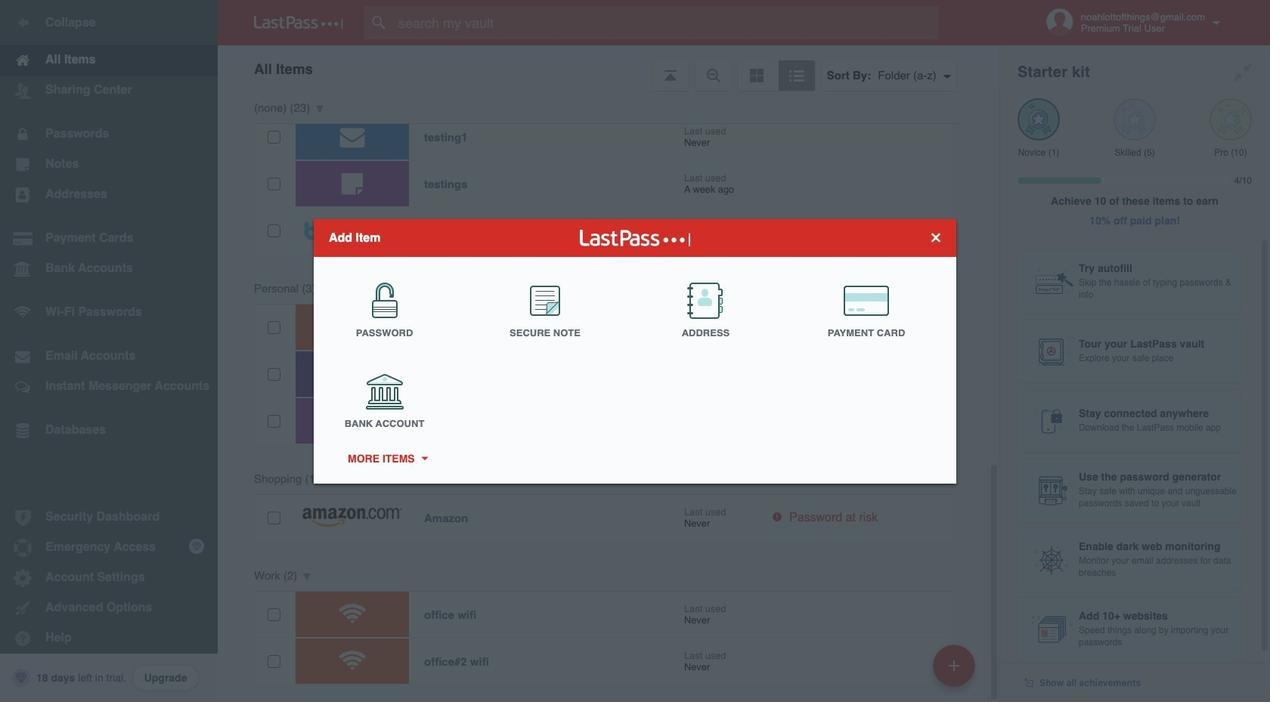 Task type: vqa. For each thing, say whether or not it's contained in the screenshot.
New item element
no



Task type: locate. For each thing, give the bounding box(es) containing it.
dialog
[[314, 219, 956, 484]]

vault options navigation
[[218, 45, 1000, 91]]

search my vault text field
[[364, 6, 969, 39]]

main navigation navigation
[[0, 0, 218, 702]]

Search search field
[[364, 6, 969, 39]]



Task type: describe. For each thing, give the bounding box(es) containing it.
caret right image
[[419, 457, 430, 460]]

lastpass image
[[254, 16, 343, 29]]

new item navigation
[[928, 640, 984, 702]]

new item image
[[949, 660, 960, 671]]



